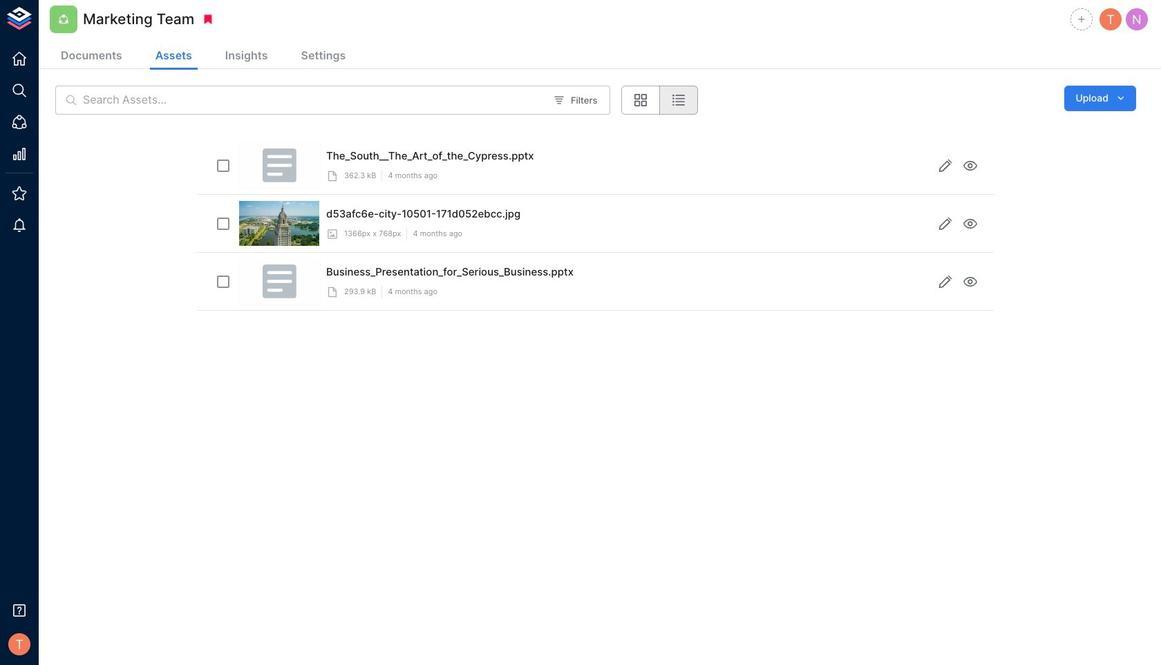 Task type: locate. For each thing, give the bounding box(es) containing it.
remove bookmark image
[[202, 13, 215, 26]]

Search Assets... text field
[[83, 86, 545, 115]]

group
[[622, 86, 699, 115]]

d53afc6e city 10501 171d052ebcc.jpg image
[[239, 201, 319, 246]]



